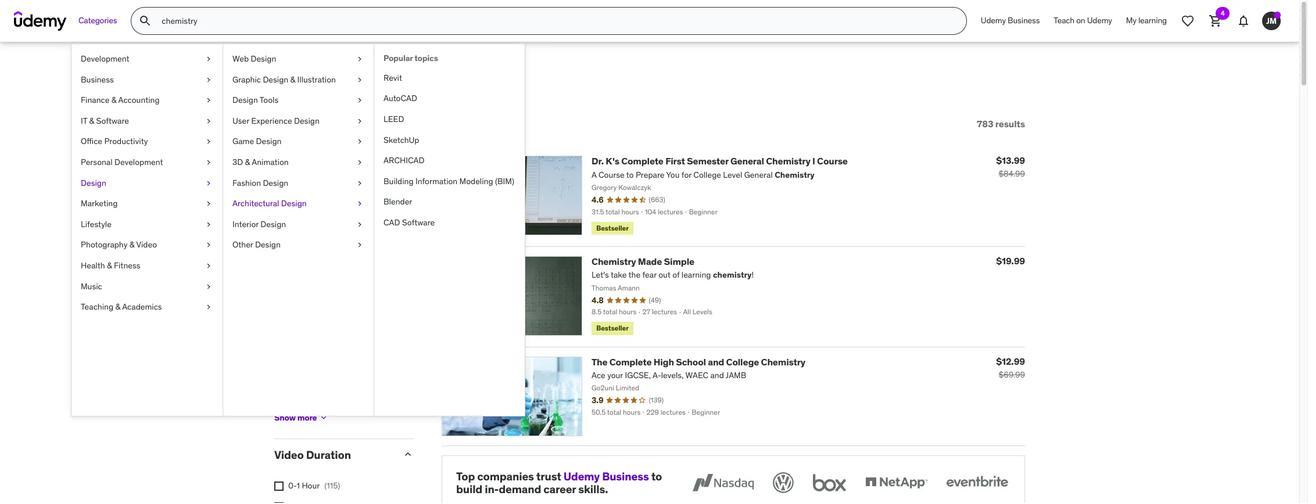 Task type: vqa. For each thing, say whether or not it's contained in the screenshot.
ratings)
no



Task type: describe. For each thing, give the bounding box(es) containing it.
xsmall image for photography & video
[[204, 240, 213, 251]]

& for teaching & academics
[[115, 302, 120, 312]]

xsmall image for fashion design
[[355, 178, 364, 189]]

xsmall image for game design
[[355, 136, 364, 148]]

video duration button
[[274, 448, 393, 462]]

graphic
[[232, 74, 261, 85]]

lifestyle
[[81, 219, 112, 229]]

revit link
[[374, 68, 525, 89]]

teach
[[1054, 15, 1075, 26]]

"chemistry"
[[405, 69, 510, 92]]

783 results for "chemistry"
[[274, 69, 510, 92]]

sketchup
[[384, 135, 419, 145]]

(464)
[[366, 218, 385, 229]]

to
[[651, 469, 662, 483]]

1 horizontal spatial udemy
[[981, 15, 1006, 26]]

xsmall image for business
[[204, 74, 213, 86]]

chemistry made simple link
[[592, 256, 695, 267]]

interior design link
[[223, 214, 374, 235]]

$84.99
[[999, 169, 1025, 179]]

it & software
[[81, 116, 129, 126]]

cad software
[[384, 217, 435, 228]]

hour
[[302, 481, 320, 491]]

design down personal
[[81, 178, 106, 188]]

music link
[[71, 276, 223, 297]]

game design link
[[223, 132, 374, 152]]

xsmall image for architectural design
[[355, 198, 364, 210]]

1 horizontal spatial video
[[274, 448, 304, 462]]

tools
[[260, 95, 279, 105]]

netapp image
[[863, 470, 930, 496]]

xsmall image for health & fitness
[[204, 260, 213, 272]]

chemistry for dr. k's complete first semester general chemistry i course
[[766, 155, 811, 167]]

4.5 & up (272)
[[331, 198, 384, 208]]

xsmall image for marketing
[[204, 198, 213, 210]]

photography & video
[[81, 240, 157, 250]]

xsmall image for development
[[204, 53, 213, 65]]

high
[[654, 356, 674, 368]]

0-1 hour (115)
[[288, 481, 340, 491]]

xsmall image for show more
[[319, 413, 329, 423]]

xsmall image for teaching & academics
[[204, 302, 213, 313]]

(bim)
[[495, 176, 514, 186]]

$12.99 $69.99
[[996, 355, 1025, 380]]

office productivity link
[[71, 132, 223, 152]]

archicad link
[[374, 151, 525, 171]]

shopping cart with 4 items image
[[1209, 14, 1223, 28]]

the
[[592, 356, 608, 368]]

show more
[[274, 413, 317, 423]]

xsmall image for it & software
[[204, 116, 213, 127]]

the complete high school and college chemistry
[[592, 356, 806, 368]]

xsmall image for finance & accounting
[[204, 95, 213, 106]]

college
[[726, 356, 759, 368]]

design for architectural
[[281, 198, 307, 209]]

skills.
[[578, 483, 608, 497]]

show more button
[[274, 406, 329, 430]]

(571)
[[366, 260, 383, 270]]

4.0
[[331, 218, 343, 229]]

xsmall image for personal development
[[204, 157, 213, 168]]

and
[[708, 356, 724, 368]]

graphic design & illustration link
[[223, 70, 374, 90]]

teaching
[[81, 302, 113, 312]]

design tools
[[232, 95, 279, 105]]

1 vertical spatial complete
[[610, 356, 652, 368]]

architectural design link
[[223, 194, 374, 214]]

personal development
[[81, 157, 163, 167]]

dr.
[[592, 155, 604, 167]]

web design link
[[223, 49, 374, 70]]

udemy business
[[981, 15, 1040, 26]]

1
[[297, 481, 300, 491]]

udemy inside teach on udemy 'link'
[[1087, 15, 1112, 26]]

results for 783 results
[[996, 118, 1025, 129]]

user experience design
[[232, 116, 320, 126]]

xsmall image for other design
[[355, 240, 364, 251]]

box image
[[810, 470, 849, 496]]

$19.99
[[996, 255, 1025, 267]]

783 results
[[977, 118, 1025, 129]]

blender link
[[374, 192, 525, 213]]

xsmall image for user experience design
[[355, 116, 364, 127]]

show
[[274, 413, 296, 423]]

xsmall image for graphic design & illustration
[[355, 74, 364, 86]]

learning
[[1139, 15, 1167, 26]]

autocad link
[[374, 89, 525, 109]]

xsmall image for 3d & animation
[[355, 157, 364, 168]]

fashion design
[[232, 178, 288, 188]]

design right small image
[[294, 116, 320, 126]]

$12.99
[[996, 355, 1025, 367]]

jm
[[1267, 15, 1277, 26]]

game design
[[232, 136, 282, 147]]

design for other
[[255, 240, 281, 250]]

xsmall image for web design
[[355, 53, 364, 65]]

you have alerts image
[[1274, 12, 1281, 19]]

finance & accounting link
[[71, 90, 223, 111]]

design inside 'link'
[[232, 95, 258, 105]]

first
[[666, 155, 685, 167]]

design for fashion
[[263, 178, 288, 188]]

dr. k's complete first semester general chemistry i course link
[[592, 155, 848, 167]]

& for 4.5 & up (272)
[[345, 198, 350, 208]]

top
[[456, 469, 475, 483]]

3d & animation
[[232, 157, 289, 167]]

design for graphic
[[263, 74, 288, 85]]

it & software link
[[71, 111, 223, 132]]

architectural
[[232, 198, 279, 209]]

health & fitness
[[81, 260, 140, 271]]

fashion
[[232, 178, 261, 188]]

& for finance & accounting
[[111, 95, 117, 105]]

i
[[813, 155, 815, 167]]

notifications image
[[1237, 14, 1251, 28]]

teach on udemy
[[1054, 15, 1112, 26]]

português
[[288, 410, 326, 420]]

xsmall image for lifestyle
[[204, 219, 213, 230]]

my
[[1126, 15, 1137, 26]]

& for 4.0 & up (464)
[[345, 218, 350, 229]]

modeling
[[460, 176, 493, 186]]

archicad
[[384, 155, 425, 166]]

animation
[[252, 157, 289, 167]]

for
[[376, 69, 401, 92]]

results for 783 results for "chemistry"
[[312, 69, 372, 92]]

marketing link
[[71, 194, 223, 214]]



Task type: locate. For each thing, give the bounding box(es) containing it.
$13.99 $84.99
[[996, 155, 1025, 179]]

career
[[544, 483, 576, 497]]

2 vertical spatial up
[[352, 239, 361, 250]]

xsmall image inside design tools 'link'
[[355, 95, 364, 106]]

design right web
[[251, 53, 276, 64]]

video duration
[[274, 448, 351, 462]]

3d
[[232, 157, 243, 167]]

1 vertical spatial video
[[274, 448, 304, 462]]

xsmall image inside design link
[[204, 178, 213, 189]]

1 up from the top
[[352, 198, 361, 208]]

results up $13.99
[[996, 118, 1025, 129]]

user
[[232, 116, 249, 126]]

xsmall image inside personal development link
[[204, 157, 213, 168]]

xsmall image for interior design
[[355, 219, 364, 230]]

small image
[[402, 449, 414, 461]]

& right it
[[89, 116, 94, 126]]

xsmall image inside finance & accounting link
[[204, 95, 213, 106]]

music
[[81, 281, 102, 292]]

companies
[[477, 469, 534, 483]]

1 vertical spatial udemy business link
[[564, 469, 649, 483]]

udemy business link left teach on the right of the page
[[974, 7, 1047, 35]]

academics
[[122, 302, 162, 312]]

business up finance
[[81, 74, 114, 85]]

course
[[817, 155, 848, 167]]

software up 'office productivity'
[[96, 116, 129, 126]]

cad software link
[[374, 213, 525, 233]]

xsmall image inside web design link
[[355, 53, 364, 65]]

xsmall image for music
[[204, 281, 213, 292]]

0 vertical spatial chemistry
[[766, 155, 811, 167]]

office productivity
[[81, 136, 148, 147]]

interior
[[232, 219, 259, 229]]

small image
[[282, 118, 294, 130]]

other design
[[232, 240, 281, 250]]

xsmall image inside music link
[[204, 281, 213, 292]]

design down architectural design
[[261, 219, 286, 229]]

4 link
[[1202, 7, 1230, 35]]

experience
[[251, 116, 292, 126]]

complete right k's
[[621, 155, 664, 167]]

0 vertical spatial 783
[[274, 69, 308, 92]]

& for 3.5 & up (541)
[[345, 239, 350, 250]]

my learning
[[1126, 15, 1167, 26]]

0 vertical spatial video
[[136, 240, 157, 250]]

xsmall image inside it & software link
[[204, 116, 213, 127]]

2 horizontal spatial business
[[1008, 15, 1040, 26]]

xsmall image
[[204, 53, 213, 65], [204, 74, 213, 86], [355, 74, 364, 86], [355, 95, 364, 106], [204, 116, 213, 127], [355, 136, 364, 148], [355, 178, 364, 189], [204, 198, 213, 210], [355, 198, 364, 210], [355, 219, 364, 230], [355, 240, 364, 251], [204, 281, 213, 292], [274, 349, 284, 358], [274, 369, 284, 379], [274, 390, 284, 399], [319, 413, 329, 423], [274, 482, 284, 491], [274, 503, 284, 503]]

volkswagen image
[[771, 470, 796, 496]]

marketing
[[81, 198, 118, 209]]

dr. k's complete first semester general chemistry i course
[[592, 155, 848, 167]]

xsmall image inside business link
[[204, 74, 213, 86]]

& down web design link
[[290, 74, 295, 85]]

sketchup link
[[374, 130, 525, 151]]

chemistry
[[766, 155, 811, 167], [592, 256, 636, 267], [761, 356, 806, 368]]

xsmall image inside architectural design link
[[355, 198, 364, 210]]

xsmall image inside 'game design' link
[[355, 136, 364, 148]]

2 vertical spatial business
[[602, 469, 649, 483]]

1 vertical spatial up
[[352, 218, 361, 229]]

personal
[[81, 157, 113, 167]]

design for interior
[[261, 219, 286, 229]]

teaching & academics link
[[71, 297, 223, 318]]

health & fitness link
[[71, 256, 223, 276]]

0 horizontal spatial software
[[96, 116, 129, 126]]

development
[[81, 53, 129, 64], [114, 157, 163, 167]]

fashion design link
[[223, 173, 374, 194]]

3 up from the top
[[352, 239, 361, 250]]

video up 0- on the left of the page
[[274, 448, 304, 462]]

xsmall image inside marketing link
[[204, 198, 213, 210]]

to build in-demand career skills.
[[456, 469, 662, 497]]

up for (464)
[[352, 218, 361, 229]]

software right cad
[[402, 217, 435, 228]]

xsmall image inside 3d & animation link
[[355, 157, 364, 168]]

productivity
[[104, 136, 148, 147]]

1 horizontal spatial 783
[[977, 118, 994, 129]]

finance & accounting
[[81, 95, 160, 105]]

4.0 & up (464)
[[331, 218, 385, 229]]

categories
[[78, 15, 117, 26]]

eventbrite image
[[944, 470, 1011, 496]]

other design link
[[223, 235, 374, 256]]

0 horizontal spatial udemy business link
[[564, 469, 649, 483]]

chemistry left the made
[[592, 256, 636, 267]]

business left the to
[[602, 469, 649, 483]]

783 results status
[[977, 118, 1025, 130]]

video
[[136, 240, 157, 250], [274, 448, 304, 462]]

783 for 783 results
[[977, 118, 994, 129]]

submit search image
[[139, 14, 152, 28]]

photography
[[81, 240, 127, 250]]

Search for anything text field
[[159, 11, 953, 31]]

0 horizontal spatial results
[[312, 69, 372, 92]]

business left teach on the right of the page
[[1008, 15, 1040, 26]]

1 horizontal spatial udemy business link
[[974, 7, 1047, 35]]

nasdaq image
[[690, 470, 757, 496]]

$69.99
[[999, 369, 1025, 380]]

0 vertical spatial business
[[1008, 15, 1040, 26]]

revit
[[384, 73, 402, 83]]

development down 'categories' dropdown button
[[81, 53, 129, 64]]

made
[[638, 256, 662, 267]]

top companies trust udemy business
[[456, 469, 649, 483]]

1 vertical spatial 783
[[977, 118, 994, 129]]

duration
[[306, 448, 351, 462]]

2 up from the top
[[352, 218, 361, 229]]

& right health
[[107, 260, 112, 271]]

design link
[[71, 173, 223, 194]]

development inside personal development link
[[114, 157, 163, 167]]

1 horizontal spatial results
[[996, 118, 1025, 129]]

development inside development "link"
[[81, 53, 129, 64]]

user experience design link
[[223, 111, 374, 132]]

teaching & academics
[[81, 302, 162, 312]]

& right 3.5
[[345, 239, 350, 250]]

web design
[[232, 53, 276, 64]]

1 vertical spatial software
[[402, 217, 435, 228]]

categories button
[[71, 7, 124, 35]]

0 horizontal spatial 783
[[274, 69, 308, 92]]

xsmall image for design tools
[[355, 95, 364, 106]]

& for 3d & animation
[[245, 157, 250, 167]]

xsmall image inside lifestyle link
[[204, 219, 213, 230]]

udemy image
[[14, 11, 67, 31]]

2 vertical spatial chemistry
[[761, 356, 806, 368]]

2 horizontal spatial udemy
[[1087, 15, 1112, 26]]

xsmall image inside other design link
[[355, 240, 364, 251]]

architectural design
[[232, 198, 307, 209]]

xsmall image inside development "link"
[[204, 53, 213, 65]]

0 horizontal spatial video
[[136, 240, 157, 250]]

up for (272)
[[352, 198, 361, 208]]

xsmall image
[[355, 53, 364, 65], [204, 95, 213, 106], [355, 116, 364, 127], [204, 136, 213, 148], [204, 157, 213, 168], [355, 157, 364, 168], [204, 178, 213, 189], [204, 219, 213, 230], [204, 240, 213, 251], [204, 260, 213, 272], [204, 302, 213, 313], [274, 328, 284, 337]]

xsmall image inside office productivity link
[[204, 136, 213, 148]]

& up fitness
[[129, 240, 134, 250]]

complete right the
[[610, 356, 652, 368]]

0 vertical spatial udemy business link
[[974, 7, 1047, 35]]

0 vertical spatial complete
[[621, 155, 664, 167]]

information
[[416, 176, 458, 186]]

& for health & fitness
[[107, 260, 112, 271]]

up for (541)
[[352, 239, 361, 250]]

build
[[456, 483, 483, 497]]

0 vertical spatial software
[[96, 116, 129, 126]]

results inside status
[[996, 118, 1025, 129]]

video down lifestyle link
[[136, 240, 157, 250]]

1 vertical spatial development
[[114, 157, 163, 167]]

design up tools
[[263, 74, 288, 85]]

3.5 & up (541)
[[331, 239, 383, 250]]

& right 4.0 at the top left
[[345, 218, 350, 229]]

popular topics
[[384, 53, 438, 63]]

xsmall image inside user experience design link
[[355, 116, 364, 127]]

0 vertical spatial development
[[81, 53, 129, 64]]

graphic design & illustration
[[232, 74, 336, 85]]

fitness
[[114, 260, 140, 271]]

udemy business link left the to
[[564, 469, 649, 483]]

1 vertical spatial business
[[81, 74, 114, 85]]

up left (272)
[[352, 198, 361, 208]]

development link
[[71, 49, 223, 70]]

architectural design element
[[374, 44, 525, 416]]

xsmall image inside interior design link
[[355, 219, 364, 230]]

design down fashion design link
[[281, 198, 307, 209]]

results left for
[[312, 69, 372, 92]]

business link
[[71, 70, 223, 90]]

photography & video link
[[71, 235, 223, 256]]

demand
[[499, 483, 541, 497]]

xsmall image for office productivity
[[204, 136, 213, 148]]

& right '4.5'
[[345, 198, 350, 208]]

1 vertical spatial results
[[996, 118, 1025, 129]]

ratings button
[[274, 165, 393, 179]]

& right teaching
[[115, 302, 120, 312]]

popular
[[384, 53, 413, 63]]

design for web
[[251, 53, 276, 64]]

other
[[232, 240, 253, 250]]

3.5
[[331, 239, 343, 250]]

0 vertical spatial up
[[352, 198, 361, 208]]

(115)
[[324, 481, 340, 491]]

results
[[312, 69, 372, 92], [996, 118, 1025, 129]]

design down the animation
[[263, 178, 288, 188]]

1 horizontal spatial software
[[402, 217, 435, 228]]

0-
[[288, 481, 297, 491]]

design up the animation
[[256, 136, 282, 147]]

xsmall image inside fashion design link
[[355, 178, 364, 189]]

& right 3d
[[245, 157, 250, 167]]

up left (541)
[[352, 239, 361, 250]]

& for it & software
[[89, 116, 94, 126]]

simple
[[664, 256, 695, 267]]

accounting
[[118, 95, 160, 105]]

chemistry left i
[[766, 155, 811, 167]]

1 horizontal spatial business
[[602, 469, 649, 483]]

0 vertical spatial results
[[312, 69, 372, 92]]

xsmall image inside photography & video link
[[204, 240, 213, 251]]

chemistry for the complete high school and college chemistry
[[761, 356, 806, 368]]

xsmall image inside teaching & academics 'link'
[[204, 302, 213, 313]]

building
[[384, 176, 414, 186]]

up left (464)
[[352, 218, 361, 229]]

in-
[[485, 483, 499, 497]]

business
[[1008, 15, 1040, 26], [81, 74, 114, 85], [602, 469, 649, 483]]

1 vertical spatial chemistry
[[592, 256, 636, 267]]

& inside 'link'
[[115, 302, 120, 312]]

783 for 783 results for "chemistry"
[[274, 69, 308, 92]]

wishlist image
[[1181, 14, 1195, 28]]

software inside architectural design "element"
[[402, 217, 435, 228]]

design down interior design
[[255, 240, 281, 250]]

& for photography & video
[[129, 240, 134, 250]]

xsmall image inside health & fitness link
[[204, 260, 213, 272]]

game
[[232, 136, 254, 147]]

development down office productivity link
[[114, 157, 163, 167]]

design for game
[[256, 136, 282, 147]]

xsmall image inside 'show more' button
[[319, 413, 329, 423]]

0 horizontal spatial business
[[81, 74, 114, 85]]

lifestyle link
[[71, 214, 223, 235]]

design down graphic
[[232, 95, 258, 105]]

4.5
[[331, 198, 343, 208]]

0 horizontal spatial udemy
[[564, 469, 600, 483]]

xsmall image for design
[[204, 178, 213, 189]]

illustration
[[297, 74, 336, 85]]

design tools link
[[223, 90, 374, 111]]

chemistry right the 'college'
[[761, 356, 806, 368]]

& right finance
[[111, 95, 117, 105]]

xsmall image inside graphic design & illustration link
[[355, 74, 364, 86]]

$13.99
[[996, 155, 1025, 166]]

783 inside status
[[977, 118, 994, 129]]

cad
[[384, 217, 400, 228]]



